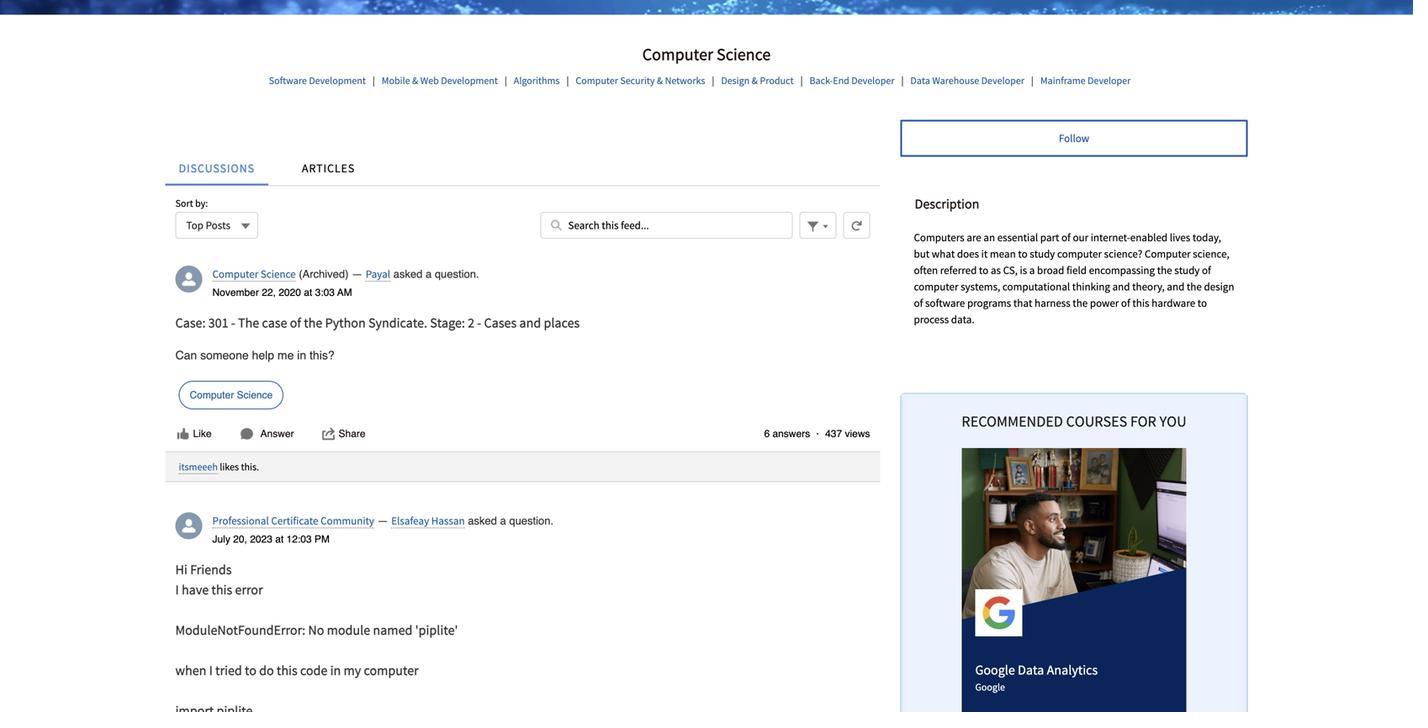 Task type: vqa. For each thing, say whether or not it's contained in the screenshot.
External User - Jasmin R (null) icon
no



Task type: describe. For each thing, give the bounding box(es) containing it.
Sort by: button
[[175, 212, 258, 239]]

of left our in the top right of the page
[[1062, 231, 1071, 245]]

6
[[765, 428, 770, 440]]

to up is
[[1019, 247, 1028, 261]]

often
[[914, 264, 938, 277]]

november 22, 2020 at 3:03 am link
[[212, 287, 352, 299]]

theory,
[[1133, 280, 1165, 294]]

design & product link
[[721, 74, 794, 87]]

elsafeay hassan, july 20, 2023 at 12:03 pm element
[[165, 503, 881, 713]]

i inside hi friends i have this error
[[175, 582, 179, 599]]

analytics
[[1047, 662, 1098, 679]]

computer inside computers are an essential part of our internet-enabled lives today, but what does it mean to study computer science? computer science, often referred to as cs, is a broad field encompassing the study of computer systems, computational thinking and theory, and the design of software programs that harness the power of this hardware to process data.
[[1145, 247, 1191, 261]]

mainframe developer link
[[1041, 74, 1131, 87]]

algorithms link
[[514, 74, 560, 87]]

a inside computers are an essential part of our internet-enabled lives today, but what does it mean to study computer science? computer science, often referred to as cs, is a broad field encompassing the study of computer systems, computational thinking and theory, and the design of software programs that harness the power of this hardware to process data.
[[1030, 264, 1035, 277]]

it
[[982, 247, 988, 261]]

our
[[1073, 231, 1089, 245]]

code
[[300, 663, 328, 679]]

1 vertical spatial study
[[1175, 264, 1200, 277]]

python
[[325, 315, 366, 332]]

top posts
[[186, 218, 231, 232]]

module
[[327, 622, 370, 639]]

mean
[[990, 247, 1016, 261]]

for
[[1131, 406, 1157, 433]]

as
[[991, 264, 1001, 277]]

syndicate.
[[369, 315, 428, 332]]

an
[[984, 231, 996, 245]]

0 vertical spatial computer science link
[[212, 267, 296, 282]]

2 - from the left
[[477, 315, 482, 332]]

harness
[[1035, 296, 1071, 310]]

modulenotfounderror:
[[175, 622, 306, 639]]

data warehouse developer
[[911, 74, 1025, 87]]

can someone help me in this?
[[175, 349, 335, 362]]

this inside computers are an essential part of our internet-enabled lives today, but what does it mean to study computer science? computer science, often referred to as cs, is a broad field encompassing the study of computer systems, computational thinking and theory, and the design of software programs that harness the power of this hardware to process data.
[[1133, 296, 1150, 310]]

hi friends i have this error
[[175, 562, 263, 599]]

product
[[760, 74, 794, 87]]

my
[[344, 663, 361, 679]]

12:03
[[287, 534, 312, 546]]

modulenotfounderror: no module named 'piplite'
[[175, 622, 458, 639]]

share link
[[322, 428, 366, 441]]

back-end developer
[[810, 74, 895, 87]]

2
[[468, 315, 475, 332]]

today,
[[1193, 231, 1222, 245]]

like
[[193, 428, 212, 440]]

of up process
[[914, 296, 923, 310]]

in inside payal, november 22, 2020 at 3:03 am element
[[297, 349, 306, 362]]

— for case: 301 - the case of the python syndicate.  stage: 2 - cases and places
[[352, 268, 363, 281]]

data warehouse developer link
[[911, 74, 1025, 87]]

2020
[[279, 287, 301, 299]]

discussions link
[[165, 140, 268, 185]]

1 development from the left
[[309, 74, 366, 87]]

computational
[[1003, 280, 1071, 294]]

when
[[175, 663, 207, 679]]

to inside elsafeay hassan, july 20, 2023 at 12:03 pm element
[[245, 663, 257, 679]]

networks
[[665, 74, 706, 87]]

at inside the professional certificate community — elsafeay hassan asked a question. july 20, 2023 at 12:03 pm
[[275, 534, 284, 546]]

1 - from the left
[[231, 315, 235, 332]]

field
[[1067, 264, 1087, 277]]

6 answers status
[[765, 427, 826, 442]]

data inside the google data analytics google
[[1018, 662, 1045, 679]]

at inside 'computer science (archived) — payal asked a question. november 22, 2020 at 3:03 am'
[[304, 287, 312, 299]]

google data analytics image
[[962, 449, 1187, 620]]

computer science inside payal, november 22, 2020 at 3:03 am element
[[190, 390, 273, 402]]

computer security & networks
[[576, 74, 706, 87]]

this inside hi friends i have this error
[[212, 582, 232, 599]]

mainframe
[[1041, 74, 1086, 87]]

itsmeeeh
[[179, 461, 218, 474]]

answer
[[260, 428, 294, 440]]

power
[[1091, 296, 1120, 310]]

can
[[175, 349, 197, 362]]

have
[[182, 582, 209, 599]]

(archived)
[[299, 268, 349, 281]]

web
[[421, 74, 439, 87]]

22,
[[262, 287, 276, 299]]

Search this feed... search field
[[541, 212, 793, 239]]

computer up like
[[190, 390, 234, 402]]

design & product
[[721, 74, 794, 87]]

20,
[[233, 534, 247, 546]]

external user - elsafeay hassan (customer) image
[[175, 513, 202, 540]]

professional certificate community — elsafeay hassan asked a question. july 20, 2023 at 12:03 pm
[[212, 514, 554, 546]]

2 development from the left
[[441, 74, 498, 87]]

places
[[544, 315, 580, 332]]

description
[[915, 196, 980, 213]]

community
[[321, 514, 375, 528]]

professional certificate community link
[[212, 514, 375, 529]]

lives
[[1170, 231, 1191, 245]]

2 & from the left
[[657, 74, 663, 87]]

courses
[[1067, 406, 1128, 433]]

error
[[235, 582, 263, 599]]

text default image for share
[[322, 428, 335, 441]]

systems,
[[961, 280, 1001, 294]]

2 vertical spatial science
[[237, 390, 273, 402]]

to left as
[[980, 264, 989, 277]]

software development
[[269, 74, 366, 87]]

hassan
[[432, 514, 465, 528]]

like button
[[175, 427, 213, 442]]

internet-
[[1091, 231, 1131, 245]]

itsmeeeh likes this.
[[179, 461, 259, 474]]

& for mobile
[[412, 74, 419, 87]]

science?
[[1105, 247, 1143, 261]]

external user - payal (customer) image
[[175, 266, 202, 293]]

2 horizontal spatial and
[[1168, 280, 1185, 294]]

this.
[[241, 461, 259, 474]]

hardware
[[1152, 296, 1196, 310]]

0 vertical spatial computer science
[[643, 44, 771, 65]]

to down design
[[1198, 296, 1208, 310]]

computer security & networks link
[[576, 74, 706, 87]]

elsafeay
[[392, 514, 429, 528]]

part
[[1041, 231, 1060, 245]]

computer up the networks
[[643, 44, 714, 65]]

a inside 'computer science (archived) — payal asked a question. november 22, 2020 at 3:03 am'
[[426, 268, 432, 281]]

case:
[[175, 315, 206, 332]]

answers
[[773, 428, 811, 440]]

professional
[[212, 514, 269, 528]]

broad
[[1038, 264, 1065, 277]]

437
[[826, 428, 843, 440]]

'piplite'
[[415, 622, 458, 639]]



Task type: locate. For each thing, give the bounding box(es) containing it.
case
[[262, 315, 287, 332]]

a right payal
[[426, 268, 432, 281]]

stage:
[[430, 315, 465, 332]]

of down science,
[[1203, 264, 1212, 277]]

& right the security
[[657, 74, 663, 87]]

text default image inside answer button
[[240, 428, 254, 441]]

google image
[[983, 597, 1016, 630]]

0 vertical spatial science
[[717, 44, 771, 65]]

of right case
[[290, 315, 301, 332]]

study down science,
[[1175, 264, 1200, 277]]

a right is
[[1030, 264, 1035, 277]]

0 horizontal spatial in
[[297, 349, 306, 362]]

0 vertical spatial this
[[1133, 296, 1150, 310]]

text default image
[[176, 428, 190, 441], [240, 428, 254, 441], [322, 428, 335, 441]]

0 vertical spatial question.
[[435, 268, 479, 281]]

security
[[620, 74, 655, 87]]

1 horizontal spatial i
[[209, 663, 213, 679]]

and right cases
[[520, 315, 541, 332]]

1 horizontal spatial study
[[1175, 264, 1200, 277]]

& right 'design'
[[752, 74, 758, 87]]

computer inside elsafeay hassan, july 20, 2023 at 12:03 pm element
[[364, 663, 419, 679]]

2 developer from the left
[[982, 74, 1025, 87]]

computer science link up 22,
[[212, 267, 296, 282]]

1 horizontal spatial a
[[500, 515, 506, 527]]

2 horizontal spatial developer
[[1088, 74, 1131, 87]]

recommended courses for you
[[962, 406, 1187, 433]]

1 horizontal spatial development
[[441, 74, 498, 87]]

developer
[[852, 74, 895, 87], [982, 74, 1025, 87], [1088, 74, 1131, 87]]

1 horizontal spatial this
[[277, 663, 298, 679]]

the up the theory,
[[1158, 264, 1173, 277]]

1 horizontal spatial &
[[657, 74, 663, 87]]

0 vertical spatial at
[[304, 287, 312, 299]]

computers are an essential part of our internet-enabled lives today, but what does it mean to study computer science? computer science, often referred to as cs, is a broad field encompassing the study of computer systems, computational thinking and theory, and the design of software programs that harness the power of this hardware to process data.
[[914, 231, 1235, 327]]

text default image left share
[[322, 428, 335, 441]]

no
[[308, 622, 324, 639]]

computer up software
[[914, 280, 959, 294]]

1 horizontal spatial at
[[304, 287, 312, 299]]

computer science
[[643, 44, 771, 65], [190, 390, 273, 402]]

discussions
[[179, 161, 255, 176]]

payal
[[366, 267, 391, 281]]

2 horizontal spatial this
[[1133, 296, 1150, 310]]

0 horizontal spatial asked
[[394, 268, 423, 281]]

cs,
[[1004, 264, 1018, 277]]

1 vertical spatial science
[[261, 267, 296, 281]]

1 horizontal spatial developer
[[982, 74, 1025, 87]]

0 horizontal spatial at
[[275, 534, 284, 546]]

0 vertical spatial —
[[352, 268, 363, 281]]

science up november 22, 2020 at 3:03 am link on the left of the page
[[261, 267, 296, 281]]

developer right warehouse
[[982, 74, 1025, 87]]

1 text default image from the left
[[176, 428, 190, 441]]

development right web
[[441, 74, 498, 87]]

i left tried
[[209, 663, 213, 679]]

0 horizontal spatial i
[[175, 582, 179, 599]]

question. up stage:
[[435, 268, 479, 281]]

1 vertical spatial question.
[[509, 515, 554, 527]]

1 vertical spatial i
[[209, 663, 213, 679]]

1 horizontal spatial in
[[330, 663, 341, 679]]

1 horizontal spatial -
[[477, 315, 482, 332]]

computer
[[1058, 247, 1102, 261], [914, 280, 959, 294], [364, 663, 419, 679]]

articles link
[[289, 140, 369, 185]]

in inside elsafeay hassan, july 20, 2023 at 12:03 pm element
[[330, 663, 341, 679]]

1 vertical spatial —
[[378, 515, 388, 527]]

— left elsafeay
[[378, 515, 388, 527]]

0 vertical spatial in
[[297, 349, 306, 362]]

301
[[208, 315, 229, 332]]

encompassing
[[1089, 264, 1156, 277]]

developer right the mainframe
[[1088, 74, 1131, 87]]

question. inside the professional certificate community — elsafeay hassan asked a question. july 20, 2023 at 12:03 pm
[[509, 515, 554, 527]]

1 horizontal spatial computer
[[914, 280, 959, 294]]

follow
[[1059, 131, 1090, 145]]

tried
[[215, 663, 242, 679]]

text default image inside like button
[[176, 428, 190, 441]]

process
[[914, 313, 949, 327]]

— left payal link at the top of page
[[352, 268, 363, 281]]

2 horizontal spatial a
[[1030, 264, 1035, 277]]

you
[[1160, 406, 1187, 433]]

data left analytics
[[1018, 662, 1045, 679]]

design
[[721, 74, 750, 87]]

july
[[212, 534, 230, 546]]

views
[[845, 428, 871, 440]]

essential
[[998, 231, 1039, 245]]

1 horizontal spatial —
[[378, 515, 388, 527]]

mobile
[[382, 74, 410, 87]]

3 developer from the left
[[1088, 74, 1131, 87]]

this
[[1133, 296, 1150, 310], [212, 582, 232, 599], [277, 663, 298, 679]]

0 horizontal spatial data
[[911, 74, 931, 87]]

computer science up the networks
[[643, 44, 771, 65]]

referred
[[941, 264, 977, 277]]

of right power
[[1122, 296, 1131, 310]]

6 answers
[[765, 428, 811, 440]]

1 vertical spatial data
[[1018, 662, 1045, 679]]

payal, november 22, 2020 at 3:03 am element
[[165, 256, 881, 452]]

and inside payal, november 22, 2020 at 3:03 am element
[[520, 315, 541, 332]]

3 & from the left
[[752, 74, 758, 87]]

computer left the security
[[576, 74, 618, 87]]

- right 301
[[231, 315, 235, 332]]

asked inside the professional certificate community — elsafeay hassan asked a question. july 20, 2023 at 12:03 pm
[[468, 515, 497, 527]]

text default image left like
[[176, 428, 190, 441]]

2 horizontal spatial text default image
[[322, 428, 335, 441]]

mobile & web development link
[[382, 74, 498, 87]]

at right 2023
[[275, 534, 284, 546]]

development right software
[[309, 74, 366, 87]]

0 vertical spatial data
[[911, 74, 931, 87]]

0 horizontal spatial &
[[412, 74, 419, 87]]

question. right hassan
[[509, 515, 554, 527]]

1 vertical spatial computer
[[914, 280, 959, 294]]

this?
[[310, 349, 335, 362]]

& for design
[[752, 74, 758, 87]]

text default image for answer
[[240, 428, 254, 441]]

this down the 'friends'
[[212, 582, 232, 599]]

at left 3:03
[[304, 287, 312, 299]]

articles
[[302, 161, 355, 176]]

0 vertical spatial google
[[976, 662, 1016, 679]]

july 20, 2023 at 12:03 pm link
[[212, 534, 330, 546]]

science up 'design'
[[717, 44, 771, 65]]

asked inside 'computer science (archived) — payal asked a question. november 22, 2020 at 3:03 am'
[[394, 268, 423, 281]]

in left my
[[330, 663, 341, 679]]

the inside payal, november 22, 2020 at 3:03 am element
[[304, 315, 323, 332]]

data left warehouse
[[911, 74, 931, 87]]

— for hi friends
[[378, 515, 388, 527]]

google
[[976, 662, 1016, 679], [976, 681, 1006, 694]]

the
[[1158, 264, 1173, 277], [1187, 280, 1202, 294], [1073, 296, 1088, 310], [304, 315, 323, 332]]

recommended
[[962, 406, 1064, 433]]

question. inside 'computer science (archived) — payal asked a question. november 22, 2020 at 3:03 am'
[[435, 268, 479, 281]]

— inside 'computer science (archived) — payal asked a question. november 22, 2020 at 3:03 am'
[[352, 268, 363, 281]]

pm
[[315, 534, 330, 546]]

computer inside 'computer science (archived) — payal asked a question. november 22, 2020 at 3:03 am'
[[212, 267, 259, 281]]

computer right my
[[364, 663, 419, 679]]

study down part
[[1030, 247, 1056, 261]]

1 vertical spatial at
[[275, 534, 284, 546]]

hi
[[175, 562, 188, 578]]

0 horizontal spatial study
[[1030, 247, 1056, 261]]

0 vertical spatial computer
[[1058, 247, 1102, 261]]

0 vertical spatial asked
[[394, 268, 423, 281]]

question.
[[435, 268, 479, 281], [509, 515, 554, 527]]

— inside the professional certificate community — elsafeay hassan asked a question. july 20, 2023 at 12:03 pm
[[378, 515, 388, 527]]

software development link
[[269, 74, 366, 87]]

0 horizontal spatial developer
[[852, 74, 895, 87]]

asked right hassan
[[468, 515, 497, 527]]

0 horizontal spatial computer
[[364, 663, 419, 679]]

0 horizontal spatial computer science
[[190, 390, 273, 402]]

itsmeeeh link
[[179, 461, 218, 475]]

is
[[1020, 264, 1028, 277]]

developer for back-end developer
[[852, 74, 895, 87]]

1 vertical spatial google
[[976, 681, 1006, 694]]

a
[[1030, 264, 1035, 277], [426, 268, 432, 281], [500, 515, 506, 527]]

1 vertical spatial computer science link
[[179, 381, 284, 410]]

payal link
[[366, 267, 391, 282]]

1 vertical spatial asked
[[468, 515, 497, 527]]

1 developer from the left
[[852, 74, 895, 87]]

science down can someone help me in this?
[[237, 390, 273, 402]]

this down the theory,
[[1133, 296, 1150, 310]]

1 horizontal spatial asked
[[468, 515, 497, 527]]

likes
[[220, 461, 239, 474]]

am
[[337, 287, 352, 299]]

computer science (archived) — payal asked a question. november 22, 2020 at 3:03 am
[[212, 267, 479, 299]]

0 vertical spatial i
[[175, 582, 179, 599]]

the left python
[[304, 315, 323, 332]]

in right me
[[297, 349, 306, 362]]

of inside payal, november 22, 2020 at 3:03 am element
[[290, 315, 301, 332]]

0 horizontal spatial text default image
[[176, 428, 190, 441]]

1 vertical spatial in
[[330, 663, 341, 679]]

2023
[[250, 534, 273, 546]]

computer down our in the top right of the page
[[1058, 247, 1102, 261]]

2 text default image from the left
[[240, 428, 254, 441]]

data
[[911, 74, 931, 87], [1018, 662, 1045, 679]]

sort by:
[[175, 197, 208, 210]]

1 vertical spatial this
[[212, 582, 232, 599]]

design
[[1205, 280, 1235, 294]]

1 horizontal spatial text default image
[[240, 428, 254, 441]]

are
[[967, 231, 982, 245]]

text default image left answer
[[240, 428, 254, 441]]

posts
[[206, 218, 231, 232]]

437 views
[[826, 428, 871, 440]]

of
[[1062, 231, 1071, 245], [1203, 264, 1212, 277], [914, 296, 923, 310], [1122, 296, 1131, 310], [290, 315, 301, 332]]

computer science down someone
[[190, 390, 273, 402]]

the left design
[[1187, 280, 1202, 294]]

cases
[[484, 315, 517, 332]]

0 horizontal spatial —
[[352, 268, 363, 281]]

november
[[212, 287, 259, 299]]

computer down lives
[[1145, 247, 1191, 261]]

computer up november
[[212, 267, 259, 281]]

the
[[238, 315, 259, 332]]

2 vertical spatial this
[[277, 663, 298, 679]]

top
[[186, 218, 204, 232]]

this right do
[[277, 663, 298, 679]]

that
[[1014, 296, 1033, 310]]

end
[[833, 74, 850, 87]]

but
[[914, 247, 930, 261]]

developer right end
[[852, 74, 895, 87]]

1 google from the top
[[976, 662, 1016, 679]]

certificate
[[271, 514, 319, 528]]

0 horizontal spatial and
[[520, 315, 541, 332]]

warehouse
[[933, 74, 980, 87]]

0 horizontal spatial question.
[[435, 268, 479, 281]]

& left web
[[412, 74, 419, 87]]

1 vertical spatial computer science
[[190, 390, 273, 402]]

1 horizontal spatial and
[[1113, 280, 1131, 294]]

1 & from the left
[[412, 74, 419, 87]]

and down "encompassing"
[[1113, 280, 1131, 294]]

2 vertical spatial computer
[[364, 663, 419, 679]]

development
[[309, 74, 366, 87], [441, 74, 498, 87]]

1 horizontal spatial computer science
[[643, 44, 771, 65]]

to left do
[[245, 663, 257, 679]]

and up hardware
[[1168, 280, 1185, 294]]

a inside the professional certificate community — elsafeay hassan asked a question. july 20, 2023 at 12:03 pm
[[500, 515, 506, 527]]

2 google from the top
[[976, 681, 1006, 694]]

i left have
[[175, 582, 179, 599]]

text default image for like
[[176, 428, 190, 441]]

what
[[932, 247, 955, 261]]

google data analytics google
[[976, 662, 1098, 694]]

and
[[1113, 280, 1131, 294], [1168, 280, 1185, 294], [520, 315, 541, 332]]

0 horizontal spatial this
[[212, 582, 232, 599]]

the down thinking on the right of the page
[[1073, 296, 1088, 310]]

asked right payal
[[394, 268, 423, 281]]

developer for data warehouse developer
[[982, 74, 1025, 87]]

data.
[[952, 313, 975, 327]]

0 horizontal spatial development
[[309, 74, 366, 87]]

a right hassan
[[500, 515, 506, 527]]

asked
[[394, 268, 423, 281], [468, 515, 497, 527]]

2 horizontal spatial computer
[[1058, 247, 1102, 261]]

science inside 'computer science (archived) — payal asked a question. november 22, 2020 at 3:03 am'
[[261, 267, 296, 281]]

0 vertical spatial study
[[1030, 247, 1056, 261]]

1 horizontal spatial question.
[[509, 515, 554, 527]]

1 horizontal spatial data
[[1018, 662, 1045, 679]]

2 horizontal spatial &
[[752, 74, 758, 87]]

0 horizontal spatial -
[[231, 315, 235, 332]]

computer science link down someone
[[179, 381, 284, 410]]

0 horizontal spatial a
[[426, 268, 432, 281]]

- right "2"
[[477, 315, 482, 332]]

algorithms
[[514, 74, 560, 87]]

3 text default image from the left
[[322, 428, 335, 441]]

back-end developer link
[[810, 74, 895, 87]]



